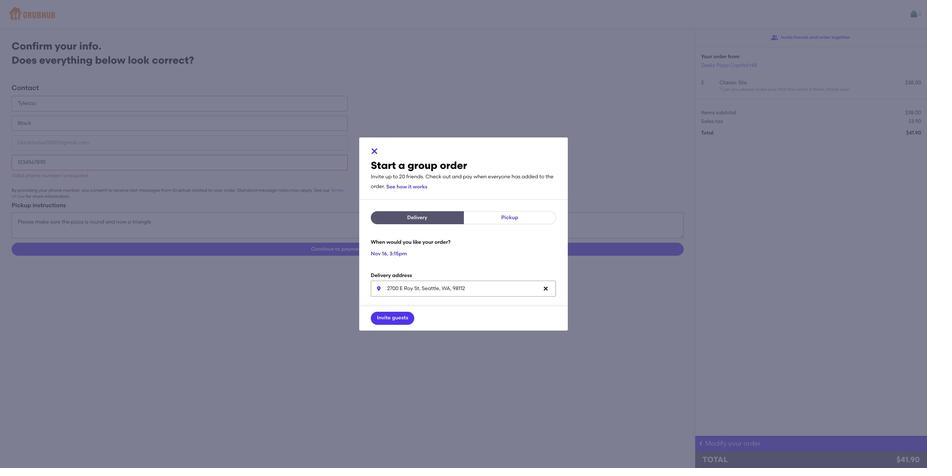 Task type: vqa. For each thing, say whether or not it's contained in the screenshot.
The Stix
yes



Task type: locate. For each thing, give the bounding box(es) containing it.
check
[[426, 174, 442, 180]]

you inside $38.00 " can you please make sure that the ranch is there, thank you! "
[[732, 87, 739, 92]]

your order from zeeks pizza capitol hill
[[702, 54, 757, 68]]

1 horizontal spatial "
[[849, 87, 851, 92]]

and right out
[[452, 174, 462, 180]]

classic
[[720, 80, 738, 86]]

you
[[732, 87, 739, 92], [82, 188, 89, 193], [403, 240, 412, 246]]

you left "consent"
[[82, 188, 89, 193]]

it
[[409, 184, 412, 190]]

thank
[[827, 87, 839, 92]]

1 vertical spatial delivery
[[371, 273, 391, 279]]

0 horizontal spatial see
[[314, 188, 322, 193]]

your up everything
[[55, 40, 77, 52]]

0 vertical spatial pickup
[[12, 202, 31, 209]]

order right 'modify'
[[744, 440, 761, 448]]

1 horizontal spatial and
[[810, 35, 819, 40]]

1 vertical spatial you
[[82, 188, 89, 193]]

is right the number
[[62, 173, 66, 179]]

from inside your order from zeeks pizza capitol hill
[[728, 54, 740, 60]]

order up out
[[440, 160, 467, 172]]

is
[[810, 87, 813, 92], [62, 173, 66, 179]]

people icon image
[[771, 34, 779, 41]]

start
[[371, 160, 396, 172]]

order
[[820, 35, 831, 40], [714, 54, 727, 60], [440, 160, 467, 172], [744, 440, 761, 448]]

svg image
[[370, 147, 379, 156], [376, 286, 382, 292]]

0 horizontal spatial 2
[[702, 80, 704, 86]]

0 vertical spatial invite
[[782, 35, 793, 40]]

delivery for delivery address
[[371, 273, 391, 279]]

see left our
[[314, 188, 322, 193]]

the right that
[[788, 87, 795, 92]]

ranch
[[796, 87, 809, 92]]

1 vertical spatial invite
[[371, 174, 384, 180]]

0 vertical spatial you
[[732, 87, 739, 92]]

0 horizontal spatial and
[[452, 174, 462, 180]]

a
[[399, 160, 405, 172]]

your right related
[[214, 188, 223, 193]]

0 vertical spatial and
[[810, 35, 819, 40]]

you left like
[[403, 240, 412, 246]]

information.
[[45, 194, 70, 199]]

grubhub
[[172, 188, 191, 193]]

1 horizontal spatial the
[[788, 87, 795, 92]]

valid phone number is required
[[12, 173, 88, 179]]

see down up
[[387, 184, 396, 190]]

pickup for pickup
[[502, 215, 519, 221]]

Last name text field
[[12, 116, 348, 131]]

out
[[443, 174, 451, 180]]

and
[[810, 35, 819, 40], [452, 174, 462, 180]]

0 vertical spatial is
[[810, 87, 813, 92]]

everything
[[39, 54, 93, 66]]

total
[[702, 130, 714, 136], [703, 456, 728, 465]]

$38.00 inside $38.00 " can you please make sure that the ranch is there, thank you! "
[[906, 80, 922, 86]]

has
[[512, 174, 521, 180]]

0 vertical spatial the
[[788, 87, 795, 92]]

1 vertical spatial pickup
[[502, 215, 519, 221]]

pickup inside pickup button
[[502, 215, 519, 221]]

standard
[[237, 188, 257, 193]]

payment
[[342, 246, 364, 253]]

delivery
[[408, 215, 428, 221], [371, 273, 391, 279]]

your right 'modify'
[[729, 440, 743, 448]]

to left the payment
[[335, 246, 340, 253]]

0 vertical spatial delivery
[[408, 215, 428, 221]]

group
[[408, 160, 438, 172]]

terms of use link
[[12, 188, 344, 199]]

0 horizontal spatial phone
[[25, 173, 41, 179]]

delivery inside button
[[408, 215, 428, 221]]

0 horizontal spatial the
[[546, 174, 554, 180]]

from up zeeks pizza capitol hill link on the right top of the page
[[728, 54, 740, 60]]

2
[[919, 11, 922, 17], [702, 80, 704, 86]]

1 horizontal spatial you
[[403, 240, 412, 246]]

is left there,
[[810, 87, 813, 92]]

order?
[[435, 240, 451, 246]]

" down classic
[[720, 87, 722, 92]]

1 vertical spatial $38.00
[[906, 110, 922, 116]]

continue to payment method
[[311, 246, 385, 253]]

invite right the people icon
[[782, 35, 793, 40]]

1 horizontal spatial is
[[810, 87, 813, 92]]

0 vertical spatial svg image
[[370, 147, 379, 156]]

your inside the confirm your info. does everything below look correct?
[[55, 40, 77, 52]]

confirm
[[12, 40, 52, 52]]

phone right valid
[[25, 173, 41, 179]]

order inside your order from zeeks pizza capitol hill
[[714, 54, 727, 60]]

1 vertical spatial the
[[546, 174, 554, 180]]

0 horizontal spatial "
[[720, 87, 722, 92]]

phone up information.
[[49, 188, 62, 193]]

0 vertical spatial phone
[[25, 173, 41, 179]]

number
[[42, 173, 61, 179]]

delivery up like
[[408, 215, 428, 221]]

order left together
[[820, 35, 831, 40]]

0 horizontal spatial is
[[62, 173, 66, 179]]

rates
[[278, 188, 289, 193]]

2 horizontal spatial you
[[732, 87, 739, 92]]

to inside button
[[335, 246, 340, 253]]

0 horizontal spatial delivery
[[371, 273, 391, 279]]

and right friends
[[810, 35, 819, 40]]

1 horizontal spatial pickup
[[502, 215, 519, 221]]

nov 16, 3:15pm button
[[371, 248, 407, 261]]

order up 'pizza'
[[714, 54, 727, 60]]

2 $38.00 from the top
[[906, 110, 922, 116]]

1 horizontal spatial order.
[[371, 184, 385, 190]]

pickup button
[[464, 212, 557, 225]]

total down 'modify'
[[703, 456, 728, 465]]

1 horizontal spatial see
[[387, 184, 396, 190]]

the right added
[[546, 174, 554, 180]]

1 " from the left
[[720, 87, 722, 92]]

1 vertical spatial $41.90
[[897, 456, 920, 465]]

0 horizontal spatial pickup
[[12, 202, 31, 209]]

0 vertical spatial 2
[[919, 11, 922, 17]]

1 $38.00 from the top
[[906, 80, 922, 86]]

look
[[128, 54, 150, 66]]

total down sales
[[702, 130, 714, 136]]

1 vertical spatial from
[[161, 188, 171, 193]]

1 vertical spatial and
[[452, 174, 462, 180]]

guests
[[392, 315, 409, 322]]

when would you like your order?
[[371, 240, 451, 246]]

the inside $38.00 " can you please make sure that the ranch is there, thank you! "
[[788, 87, 795, 92]]

invite left guests
[[377, 315, 391, 322]]

order. left "standard"
[[224, 188, 236, 193]]

nov 16, 3:15pm
[[371, 251, 407, 257]]

0 vertical spatial from
[[728, 54, 740, 60]]

and inside start a group order invite up to 20 friends. check out and pay when everyone has added to the order.
[[452, 174, 462, 180]]

invite friends and order together
[[782, 35, 851, 40]]

see how it works
[[387, 184, 428, 190]]

0 horizontal spatial you
[[82, 188, 89, 193]]

see
[[387, 184, 396, 190], [314, 188, 322, 193]]

invite left up
[[371, 174, 384, 180]]

0 vertical spatial $38.00
[[906, 80, 922, 86]]

together
[[832, 35, 851, 40]]

the inside start a group order invite up to 20 friends. check out and pay when everyone has added to the order.
[[546, 174, 554, 180]]

2 vertical spatial invite
[[377, 315, 391, 322]]

your
[[55, 40, 77, 52], [39, 188, 48, 193], [214, 188, 223, 193], [423, 240, 434, 246], [729, 440, 743, 448]]

number,
[[63, 188, 81, 193]]

$41.90
[[907, 130, 922, 136], [897, 456, 920, 465]]

pizza
[[717, 62, 729, 68]]

2 inside 2 button
[[919, 11, 922, 17]]

pay
[[463, 174, 473, 180]]

invite inside button
[[782, 35, 793, 40]]

from left grubhub
[[161, 188, 171, 193]]

friends.
[[407, 174, 425, 180]]

contact
[[12, 84, 39, 92]]

1 horizontal spatial phone
[[49, 188, 62, 193]]

sales tax
[[702, 118, 724, 125]]

" right thank on the right of the page
[[849, 87, 851, 92]]

svg image up start
[[370, 147, 379, 156]]

invite guests button
[[371, 312, 415, 325]]

0 horizontal spatial from
[[161, 188, 171, 193]]

terms
[[331, 188, 344, 193]]

0 vertical spatial $41.90
[[907, 130, 922, 136]]

$38.00 for $38.00
[[906, 110, 922, 116]]

nov
[[371, 251, 381, 257]]

you down classic stix
[[732, 87, 739, 92]]

delivery left the address
[[371, 273, 391, 279]]

svg image down 'delivery address'
[[376, 286, 382, 292]]

1 horizontal spatial from
[[728, 54, 740, 60]]

delivery button
[[371, 212, 464, 225]]

of
[[12, 194, 16, 199]]

invite inside "button"
[[377, 315, 391, 322]]

pickup
[[12, 202, 31, 209], [502, 215, 519, 221]]

1 horizontal spatial delivery
[[408, 215, 428, 221]]

order. down start
[[371, 184, 385, 190]]

1 horizontal spatial 2
[[919, 11, 922, 17]]



Task type: describe. For each thing, give the bounding box(es) containing it.
required
[[67, 173, 88, 179]]

terms of use
[[12, 188, 344, 199]]

sure
[[768, 87, 777, 92]]

works
[[413, 184, 428, 190]]

would
[[387, 240, 402, 246]]

tax
[[716, 118, 724, 125]]

invite for invite guests
[[377, 315, 391, 322]]

Search Address search field
[[371, 281, 556, 297]]

apply.
[[300, 188, 313, 193]]

1 vertical spatial 2
[[702, 80, 704, 86]]

your
[[702, 54, 713, 60]]

method
[[365, 246, 385, 253]]

please
[[741, 87, 755, 92]]

to left 20
[[393, 174, 398, 180]]

to right related
[[208, 188, 213, 193]]

pickup instructions
[[12, 202, 66, 209]]

below
[[95, 54, 126, 66]]

Pickup instructions text field
[[12, 213, 684, 239]]

delivery for delivery
[[408, 215, 428, 221]]

your right like
[[423, 240, 434, 246]]

see how it works button
[[387, 181, 428, 194]]

modify your order
[[706, 440, 761, 448]]

our
[[323, 188, 330, 193]]

make
[[756, 87, 767, 92]]

delivery address
[[371, 273, 412, 279]]

2 vertical spatial you
[[403, 240, 412, 246]]

stix
[[739, 80, 748, 86]]

and inside button
[[810, 35, 819, 40]]

0 horizontal spatial order.
[[224, 188, 236, 193]]

items
[[702, 110, 715, 116]]

invite friends and order together button
[[771, 31, 851, 44]]

items subtotal
[[702, 110, 737, 116]]

16,
[[382, 251, 388, 257]]

2 " from the left
[[849, 87, 851, 92]]

$38.00 " can you please make sure that the ranch is there, thank you! "
[[720, 80, 922, 92]]

1 vertical spatial svg image
[[376, 286, 382, 292]]

to left receive
[[108, 188, 113, 193]]

valid phone number is required alert
[[12, 173, 88, 179]]

for more information.
[[25, 194, 70, 199]]

subtotal
[[716, 110, 737, 116]]

that
[[778, 87, 787, 92]]

friends
[[794, 35, 809, 40]]

order. inside start a group order invite up to 20 friends. check out and pay when everyone has added to the order.
[[371, 184, 385, 190]]

there,
[[814, 87, 826, 92]]

1 vertical spatial total
[[703, 456, 728, 465]]

1 vertical spatial phone
[[49, 188, 62, 193]]

your up for more information.
[[39, 188, 48, 193]]

message
[[258, 188, 277, 193]]

you!
[[840, 87, 849, 92]]

2 button
[[910, 8, 922, 21]]

messages
[[139, 188, 160, 193]]

like
[[413, 240, 422, 246]]

modify
[[706, 440, 727, 448]]

start a group order invite up to 20 friends. check out and pay when everyone has added to the order.
[[371, 160, 554, 190]]

main navigation navigation
[[0, 0, 928, 28]]

zeeks pizza capitol hill link
[[702, 62, 757, 68]]

$38.00 for $38.00 " can you please make sure that the ranch is there, thank you! "
[[906, 80, 922, 86]]

continue to payment method button
[[12, 243, 684, 256]]

is inside $38.00 " can you please make sure that the ranch is there, thank you! "
[[810, 87, 813, 92]]

classic stix
[[720, 80, 748, 86]]

how
[[397, 184, 407, 190]]

hill
[[750, 62, 757, 68]]

when
[[371, 240, 385, 246]]

invite for invite friends and order together
[[782, 35, 793, 40]]

order inside button
[[820, 35, 831, 40]]

more
[[33, 194, 44, 199]]

info.
[[79, 40, 101, 52]]

text
[[130, 188, 138, 193]]

0 vertical spatial total
[[702, 130, 714, 136]]

First name text field
[[12, 96, 348, 112]]

consent
[[90, 188, 107, 193]]

does
[[12, 54, 37, 66]]

by
[[12, 188, 17, 193]]

address
[[392, 273, 412, 279]]

see inside button
[[387, 184, 396, 190]]

correct?
[[152, 54, 194, 66]]

receive
[[114, 188, 129, 193]]

added
[[522, 174, 538, 180]]

order inside start a group order invite up to 20 friends. check out and pay when everyone has added to the order.
[[440, 160, 467, 172]]

Phone telephone field
[[12, 155, 348, 171]]

sales
[[702, 118, 715, 125]]

instructions
[[33, 202, 66, 209]]

may
[[290, 188, 299, 193]]

related
[[192, 188, 207, 193]]

by providing your phone number, you consent to receive text messages from grubhub related to your order. standard message rates may apply. see our
[[12, 188, 331, 193]]

3:15pm
[[390, 251, 407, 257]]

20
[[399, 174, 405, 180]]

to right added
[[540, 174, 545, 180]]

for
[[26, 194, 32, 199]]

everyone
[[488, 174, 511, 180]]

svg image
[[543, 286, 549, 292]]

use
[[17, 194, 25, 199]]

confirm your info. does everything below look correct?
[[12, 40, 194, 66]]

invite guests
[[377, 315, 409, 322]]

capitol
[[730, 62, 749, 68]]

can
[[722, 87, 731, 92]]

continue
[[311, 246, 334, 253]]

$3.90
[[909, 118, 922, 125]]

invite inside start a group order invite up to 20 friends. check out and pay when everyone has added to the order.
[[371, 174, 384, 180]]

when
[[474, 174, 487, 180]]

pickup for pickup instructions
[[12, 202, 31, 209]]

1 vertical spatial is
[[62, 173, 66, 179]]

zeeks
[[702, 62, 716, 68]]



